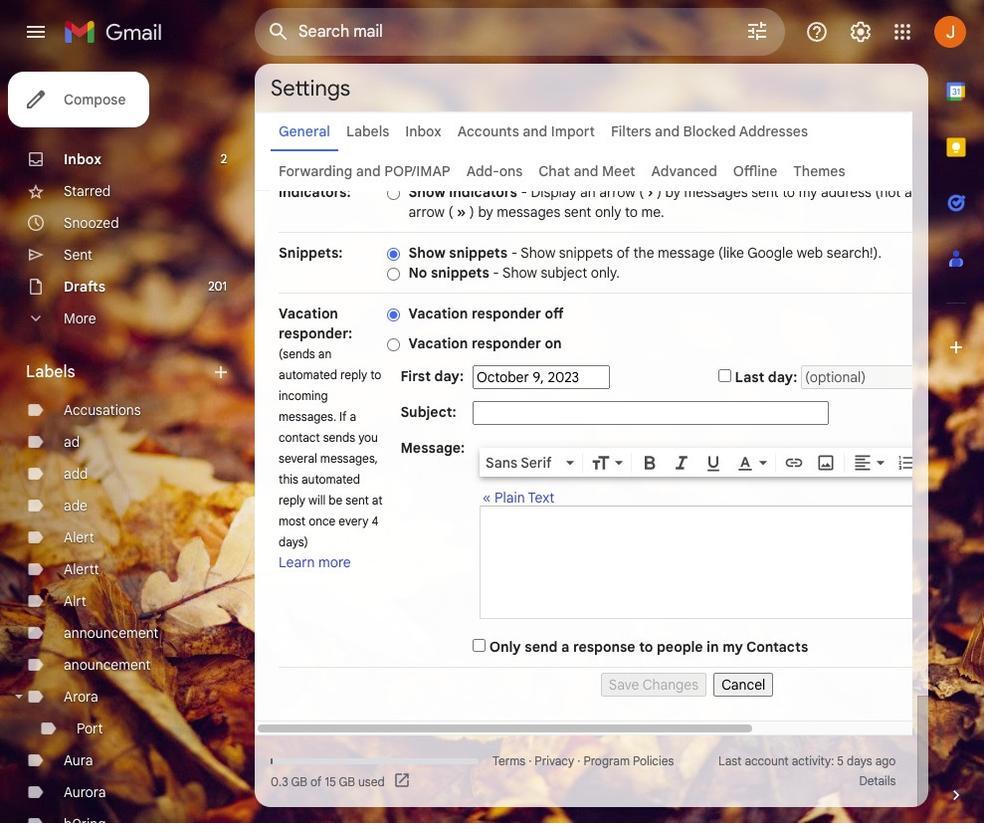Task type: describe. For each thing, give the bounding box(es) containing it.
italic ‪(⌘i)‬ image
[[672, 453, 692, 473]]

sent inside ) by messages sent to my address (not a mailing list)
[[752, 183, 779, 201]]

numbered list ‪(⌘⇧7)‬ image
[[897, 453, 917, 473]]

1 horizontal spatial inbox
[[406, 123, 442, 140]]

arora link
[[64, 688, 98, 706]]

will
[[309, 493, 326, 508]]

0.3
[[271, 774, 288, 789]]

personal level indicators:
[[279, 163, 373, 201]]

2 · from the left
[[578, 754, 581, 769]]

advanced link
[[652, 162, 718, 180]]

show up no
[[409, 244, 446, 262]]

anouncement
[[64, 656, 151, 674]]

more
[[319, 554, 351, 572]]

advanced
[[652, 162, 718, 180]]

you
[[359, 430, 378, 445]]

me.
[[642, 203, 665, 221]]

- for show snippets of the message (like google web search!).
[[512, 244, 518, 262]]

day: for first day:
[[435, 368, 464, 385]]

offline
[[734, 162, 778, 180]]

forwarding and pop/imap link
[[279, 162, 451, 180]]

a inside ) by messages sent to my address (not a mailing list)
[[905, 183, 913, 201]]

learn
[[279, 554, 315, 572]]

and for accounts
[[523, 123, 548, 140]]

responder for on
[[472, 335, 542, 353]]

add-
[[467, 162, 500, 180]]

2 vertical spatial a
[[562, 638, 570, 656]]

(
[[640, 183, 644, 201]]

save changes button
[[601, 673, 707, 697]]

messages,
[[321, 451, 378, 466]]

mailing
[[917, 183, 962, 201]]

activity:
[[792, 754, 835, 769]]

messages.
[[279, 409, 337, 424]]

to left people
[[640, 638, 654, 656]]

of inside footer
[[311, 774, 322, 789]]

serif
[[521, 454, 552, 472]]

Vacation responder text field
[[481, 517, 985, 609]]

send
[[525, 638, 558, 656]]

drafts link
[[64, 278, 106, 296]]

no snippets - show subject only.
[[409, 264, 620, 282]]

search mail image
[[261, 14, 297, 50]]

announcement
[[64, 624, 159, 642]]

Show snippets radio
[[388, 247, 401, 262]]

- for show subject only.
[[493, 264, 500, 282]]

days)
[[279, 535, 309, 550]]

privacy
[[535, 754, 575, 769]]

filters and blocked addresses
[[611, 123, 809, 140]]

and for chat
[[574, 162, 599, 180]]

accounts
[[458, 123, 520, 140]]

labels heading
[[26, 363, 211, 382]]

save changes
[[609, 676, 699, 694]]

contact
[[279, 430, 320, 445]]

arrow
[[600, 183, 636, 201]]

1 gb from the left
[[291, 774, 308, 789]]

terms link
[[493, 754, 526, 769]]

vacation for vacation responder: (sends an automated reply to incoming messages. if a contact sends you several messages, this automated reply will be sent at most once every 4 days) learn more
[[279, 305, 339, 323]]

vacation responder off
[[409, 305, 564, 323]]

accusations link
[[64, 401, 141, 419]]

compose
[[64, 91, 126, 109]]

Subject text field
[[473, 401, 830, 425]]

1 vertical spatial reply
[[279, 493, 306, 508]]

port
[[77, 720, 103, 738]]

chat
[[539, 162, 571, 180]]

google
[[748, 244, 794, 262]]

offline link
[[734, 162, 778, 180]]

messages inside ) by messages sent to my address (not a mailing list)
[[685, 183, 749, 201]]

sans
[[486, 454, 518, 472]]

1 vertical spatial )
[[470, 203, 475, 221]]

message
[[658, 244, 715, 262]]

aurora link
[[64, 784, 106, 802]]

forwarding
[[279, 162, 353, 180]]

the
[[634, 244, 655, 262]]

alrt link
[[64, 593, 86, 611]]

blocked
[[684, 123, 737, 140]]

an inside vacation responder: (sends an automated reply to incoming messages. if a contact sends you several messages, this automated reply will be sent at most once every 4 days) learn more
[[318, 347, 332, 362]]

last for last day:
[[736, 368, 765, 386]]

« plain text
[[483, 489, 555, 507]]

on
[[545, 335, 562, 353]]

support image
[[806, 20, 830, 44]]

advanced search options image
[[738, 11, 778, 51]]

Last day: text field
[[802, 366, 939, 389]]

main menu image
[[24, 20, 48, 44]]

first
[[401, 368, 431, 385]]

- for display an arrow (
[[521, 183, 528, 201]]

cancel button
[[714, 673, 774, 697]]

cancel
[[722, 676, 766, 694]]

Vacation responder on radio
[[388, 337, 401, 352]]

only.
[[591, 264, 620, 282]]

sans serif option
[[482, 453, 563, 473]]

last account activity: 5 days ago details
[[719, 754, 897, 789]]

link ‪(⌘k)‬ image
[[785, 453, 805, 473]]

only
[[490, 638, 522, 656]]

2 gb from the left
[[339, 774, 355, 789]]

account
[[745, 754, 789, 769]]

ade link
[[64, 497, 88, 515]]

bold ‪(⌘b)‬ image
[[640, 453, 660, 473]]

accounts and import
[[458, 123, 596, 140]]

chat and meet link
[[539, 162, 636, 180]]

last for last account activity: 5 days ago details
[[719, 754, 742, 769]]

a inside vacation responder: (sends an automated reply to incoming messages. if a contact sends you several messages, this automated reply will be sent at most once every 4 days) learn more
[[350, 409, 357, 424]]

sent link
[[64, 246, 93, 264]]

more button
[[0, 303, 239, 335]]

only send a response to people in my contacts
[[490, 638, 809, 656]]

Show indicators radio
[[388, 186, 401, 201]]

1 horizontal spatial reply
[[341, 368, 368, 382]]

list)
[[965, 183, 985, 201]]

only
[[595, 203, 622, 221]]

to inside vacation responder: (sends an automated reply to incoming messages. if a contact sends you several messages, this automated reply will be sent at most once every 4 days) learn more
[[371, 368, 382, 382]]

more
[[64, 310, 96, 328]]

add
[[64, 465, 88, 483]]

vacation for vacation responder off
[[409, 305, 468, 323]]

alert link
[[64, 529, 94, 547]]

ad link
[[64, 433, 80, 451]]

Only send a response to people in my Contacts checkbox
[[473, 639, 486, 652]]

insert image image
[[817, 453, 837, 473]]

themes link
[[794, 162, 846, 180]]

add-ons link
[[467, 162, 523, 180]]

labels for the labels "heading"
[[26, 363, 75, 382]]

labels navigation
[[0, 64, 255, 824]]

snippets for show snippets of the message (like google web search!).
[[450, 244, 508, 262]]

general link
[[279, 123, 331, 140]]

details
[[860, 774, 897, 789]]

response
[[574, 638, 636, 656]]



Task type: locate. For each thing, give the bounding box(es) containing it.
1 horizontal spatial messages
[[685, 183, 749, 201]]

web
[[797, 244, 824, 262]]

4
[[372, 514, 379, 529]]

0 vertical spatial a
[[905, 183, 913, 201]]

) right »
[[470, 203, 475, 221]]

inbox inside labels navigation
[[64, 150, 102, 168]]

messages
[[685, 183, 749, 201], [497, 203, 561, 221]]

0 vertical spatial of
[[617, 244, 630, 262]]

0 vertical spatial my
[[799, 183, 818, 201]]

this
[[279, 472, 299, 487]]

responder for off
[[472, 305, 542, 323]]

snippets up 'only.'
[[560, 244, 614, 262]]

0 horizontal spatial day:
[[435, 368, 464, 385]]

0 vertical spatial responder
[[472, 305, 542, 323]]

2 horizontal spatial sent
[[752, 183, 779, 201]]

of left 15
[[311, 774, 322, 789]]

and for forwarding
[[356, 162, 381, 180]]

1 vertical spatial automated
[[302, 472, 361, 487]]

0 vertical spatial reply
[[341, 368, 368, 382]]

an down the chat and meet link
[[581, 183, 596, 201]]

2 horizontal spatial a
[[905, 183, 913, 201]]

sent down "display an arrow ( ›"
[[565, 203, 592, 221]]

gmail image
[[64, 12, 172, 52]]

0 horizontal spatial of
[[311, 774, 322, 789]]

sent inside vacation responder: (sends an automated reply to incoming messages. if a contact sends you several messages, this automated reply will be sent at most once every 4 days) learn more
[[346, 493, 369, 508]]

snippets for show subject only.
[[431, 264, 490, 282]]

day:
[[435, 368, 464, 385], [769, 368, 798, 386]]

every
[[339, 514, 369, 529]]

show indicators -
[[409, 183, 531, 201]]

once
[[309, 514, 336, 529]]

and up "display an arrow ( ›"
[[574, 162, 599, 180]]

1 horizontal spatial -
[[512, 244, 518, 262]]

»
[[457, 203, 466, 221]]

2 responder from the top
[[472, 335, 542, 353]]

· right privacy link on the bottom right of page
[[578, 754, 581, 769]]

0 vertical spatial messages
[[685, 183, 749, 201]]

0 horizontal spatial messages
[[497, 203, 561, 221]]

snippets right no
[[431, 264, 490, 282]]

-
[[521, 183, 528, 201], [512, 244, 518, 262], [493, 264, 500, 282]]

1 horizontal spatial a
[[562, 638, 570, 656]]

learn more link
[[279, 554, 351, 572]]

) right ›
[[657, 183, 662, 201]]

ons
[[500, 162, 523, 180]]

no
[[409, 264, 428, 282]]

alert
[[64, 529, 94, 547]]

Search mail text field
[[299, 22, 690, 42]]

terms
[[493, 754, 526, 769]]

drafts
[[64, 278, 106, 296]]

day: right fixed end date option
[[769, 368, 798, 386]]

5
[[838, 754, 845, 769]]

indicators
[[450, 183, 518, 201]]

gb right 15
[[339, 774, 355, 789]]

vacation up first day: on the left
[[409, 335, 468, 353]]

footer
[[255, 752, 913, 792]]

2 vertical spatial sent
[[346, 493, 369, 508]]

reply up "most"
[[279, 493, 306, 508]]

formatting options toolbar
[[480, 448, 985, 477]]

1 horizontal spatial by
[[666, 183, 681, 201]]

show down pop/imap
[[409, 183, 446, 201]]

vacation up responder:
[[279, 305, 339, 323]]

15
[[325, 774, 336, 789]]

0 horizontal spatial -
[[493, 264, 500, 282]]

responder up vacation responder on
[[472, 305, 542, 323]]

navigation
[[279, 668, 985, 697]]

add link
[[64, 465, 88, 483]]

labels inside labels navigation
[[26, 363, 75, 382]]

responder
[[472, 305, 542, 323], [472, 335, 542, 353]]

vacation inside vacation responder: (sends an automated reply to incoming messages. if a contact sends you several messages, this automated reply will be sent at most once every 4 days) learn more
[[279, 305, 339, 323]]

0 horizontal spatial )
[[470, 203, 475, 221]]

themes
[[794, 162, 846, 180]]

First day: text field
[[473, 366, 611, 389]]

None search field
[[255, 8, 786, 56]]

sends
[[323, 430, 356, 445]]

0 vertical spatial )
[[657, 183, 662, 201]]

1 horizontal spatial ·
[[578, 754, 581, 769]]

reply
[[341, 368, 368, 382], [279, 493, 306, 508]]

labels for labels link
[[346, 123, 390, 140]]

0 vertical spatial last
[[736, 368, 765, 386]]

·
[[529, 754, 532, 769], [578, 754, 581, 769]]

reply up if at left
[[341, 368, 368, 382]]

0 vertical spatial by
[[666, 183, 681, 201]]

messages down display
[[497, 203, 561, 221]]

1 horizontal spatial sent
[[565, 203, 592, 221]]

filters and blocked addresses link
[[611, 123, 809, 140]]

off
[[545, 305, 564, 323]]

1 vertical spatial -
[[512, 244, 518, 262]]

program
[[584, 754, 630, 769]]

1 horizontal spatial labels
[[346, 123, 390, 140]]

of left the
[[617, 244, 630, 262]]

my down themes 'link'
[[799, 183, 818, 201]]

if
[[340, 409, 347, 424]]

tab list
[[929, 64, 985, 752]]

and down labels link
[[356, 162, 381, 180]]

day: right the first
[[435, 368, 464, 385]]

policies
[[633, 754, 675, 769]]

aura
[[64, 752, 93, 770]]

- up the no snippets - show subject only.
[[512, 244, 518, 262]]

navigation containing save changes
[[279, 668, 985, 697]]

labels link
[[346, 123, 390, 140]]

by right ›
[[666, 183, 681, 201]]

ade
[[64, 497, 88, 515]]

in
[[707, 638, 720, 656]]

1 horizontal spatial inbox link
[[406, 123, 442, 140]]

1 vertical spatial a
[[350, 409, 357, 424]]

underline ‪(⌘u)‬ image
[[704, 454, 724, 474]]

last inside last account activity: 5 days ago details
[[719, 754, 742, 769]]

anouncement link
[[64, 656, 151, 674]]

1 horizontal spatial gb
[[339, 774, 355, 789]]

compose button
[[8, 72, 150, 127]]

used
[[359, 774, 385, 789]]

0 vertical spatial -
[[521, 183, 528, 201]]

people
[[657, 638, 704, 656]]

and right filters
[[655, 123, 680, 140]]

· right terms link
[[529, 754, 532, 769]]

save
[[609, 676, 640, 694]]

display
[[531, 183, 577, 201]]

0 vertical spatial inbox link
[[406, 123, 442, 140]]

last right fixed end date option
[[736, 368, 765, 386]]

sent down offline link
[[752, 183, 779, 201]]

incoming
[[279, 388, 328, 403]]

1 vertical spatial responder
[[472, 335, 542, 353]]

a right if at left
[[350, 409, 357, 424]]

0 horizontal spatial inbox link
[[64, 150, 102, 168]]

settings image
[[850, 20, 873, 44]]

to down the themes
[[783, 183, 796, 201]]

1 horizontal spatial )
[[657, 183, 662, 201]]

1 vertical spatial my
[[723, 638, 744, 656]]

vacation responder on
[[409, 335, 562, 353]]

program policies link
[[584, 754, 675, 769]]

vacation
[[279, 305, 339, 323], [409, 305, 468, 323], [409, 335, 468, 353]]

0 horizontal spatial inbox
[[64, 150, 102, 168]]

vacation for vacation responder on
[[409, 335, 468, 353]]

an down responder:
[[318, 347, 332, 362]]

1 horizontal spatial an
[[581, 183, 596, 201]]

aura link
[[64, 752, 93, 770]]

my right in
[[723, 638, 744, 656]]

by down indicators
[[478, 203, 494, 221]]

- down ons
[[521, 183, 528, 201]]

) inside ) by messages sent to my address (not a mailing list)
[[657, 183, 662, 201]]

0 horizontal spatial my
[[723, 638, 744, 656]]

2 horizontal spatial -
[[521, 183, 528, 201]]

inbox up pop/imap
[[406, 123, 442, 140]]

0 horizontal spatial ·
[[529, 754, 532, 769]]

0 vertical spatial an
[[581, 183, 596, 201]]

0 horizontal spatial a
[[350, 409, 357, 424]]

alertt
[[64, 561, 99, 579]]

- up 'vacation responder off' at the top of page
[[493, 264, 500, 282]]

sent left at
[[346, 493, 369, 508]]

automated up incoming
[[279, 368, 338, 382]]

0 horizontal spatial an
[[318, 347, 332, 362]]

footer containing terms
[[255, 752, 913, 792]]

(not
[[876, 183, 902, 201]]

automated up be
[[302, 472, 361, 487]]

responder:
[[279, 325, 353, 343]]

) by messages sent to my address (not a mailing list)
[[409, 183, 985, 221]]

Last day: checkbox
[[719, 369, 732, 382]]

by inside ) by messages sent to my address (not a mailing list)
[[666, 183, 681, 201]]

0.3 gb of 15 gb used
[[271, 774, 385, 789]]

to left me.
[[625, 203, 638, 221]]

0 vertical spatial inbox
[[406, 123, 442, 140]]

snippets up the no snippets - show subject only.
[[450, 244, 508, 262]]

1 vertical spatial sent
[[565, 203, 592, 221]]

1 horizontal spatial of
[[617, 244, 630, 262]]

starred
[[64, 182, 111, 200]]

0 horizontal spatial labels
[[26, 363, 75, 382]]

automated
[[279, 368, 338, 382], [302, 472, 361, 487]]

aurora
[[64, 784, 106, 802]]

vacation responder: (sends an automated reply to incoming messages. if a contact sends you several messages, this automated reply will be sent at most once every 4 days) learn more
[[279, 305, 383, 572]]

ago
[[876, 754, 897, 769]]

last left account
[[719, 754, 742, 769]]

1 vertical spatial last
[[719, 754, 742, 769]]

level
[[341, 163, 373, 181]]

0 vertical spatial sent
[[752, 183, 779, 201]]

gb right 0.3
[[291, 774, 308, 789]]

1 horizontal spatial day:
[[769, 368, 798, 386]]

0 horizontal spatial sent
[[346, 493, 369, 508]]

to left the first
[[371, 368, 382, 382]]

add-ons
[[467, 162, 523, 180]]

0 horizontal spatial by
[[478, 203, 494, 221]]

labels down more on the left top of page
[[26, 363, 75, 382]]

vacation right vacation responder off radio
[[409, 305, 468, 323]]

my inside ) by messages sent to my address (not a mailing list)
[[799, 183, 818, 201]]

address
[[822, 183, 872, 201]]

show up the no snippets - show subject only.
[[521, 244, 556, 262]]

1 vertical spatial inbox
[[64, 150, 102, 168]]

1 horizontal spatial my
[[799, 183, 818, 201]]

alertt link
[[64, 561, 99, 579]]

1 vertical spatial of
[[311, 774, 322, 789]]

several
[[279, 451, 318, 466]]

0 vertical spatial automated
[[279, 368, 338, 382]]

follow link to manage storage image
[[393, 772, 413, 792]]

1 · from the left
[[529, 754, 532, 769]]

changes
[[643, 676, 699, 694]]

1 vertical spatial an
[[318, 347, 332, 362]]

day: for last day:
[[769, 368, 798, 386]]

announcement link
[[64, 624, 159, 642]]

responder down 'vacation responder off' at the top of page
[[472, 335, 542, 353]]

1 vertical spatial labels
[[26, 363, 75, 382]]

Vacation responder off radio
[[388, 308, 401, 322]]

2 vertical spatial -
[[493, 264, 500, 282]]

0 horizontal spatial reply
[[279, 493, 306, 508]]

No snippets radio
[[388, 267, 401, 282]]

show left "subject"
[[503, 264, 538, 282]]

labels up forwarding and pop/imap
[[346, 123, 390, 140]]

be
[[329, 493, 343, 508]]

inbox up "starred"
[[64, 150, 102, 168]]

and for filters
[[655, 123, 680, 140]]

and left import
[[523, 123, 548, 140]]

1 responder from the top
[[472, 305, 542, 323]]

first day:
[[401, 368, 464, 385]]

settings
[[271, 74, 351, 101]]

0 vertical spatial labels
[[346, 123, 390, 140]]

inbox link up pop/imap
[[406, 123, 442, 140]]

1 vertical spatial inbox link
[[64, 150, 102, 168]]

0 horizontal spatial gb
[[291, 774, 308, 789]]

forwarding and pop/imap
[[279, 162, 451, 180]]

1 vertical spatial by
[[478, 203, 494, 221]]

messages down 'advanced' link
[[685, 183, 749, 201]]

snippets:
[[279, 244, 343, 262]]

inbox link up "starred"
[[64, 150, 102, 168]]

sent
[[64, 246, 93, 264]]

a right (not in the top of the page
[[905, 183, 913, 201]]

subject
[[541, 264, 588, 282]]

1 vertical spatial messages
[[497, 203, 561, 221]]

to inside ) by messages sent to my address (not a mailing list)
[[783, 183, 796, 201]]

indicators:
[[279, 183, 351, 201]]

to
[[783, 183, 796, 201], [625, 203, 638, 221], [371, 368, 382, 382], [640, 638, 654, 656]]

labels
[[346, 123, 390, 140], [26, 363, 75, 382]]

›
[[648, 183, 654, 201]]

details link
[[860, 774, 897, 789]]

» ) by messages sent only to me.
[[457, 203, 665, 221]]

snoozed
[[64, 214, 119, 232]]

a right "send"
[[562, 638, 570, 656]]



Task type: vqa. For each thing, say whether or not it's contained in the screenshot.
middle bliss
no



